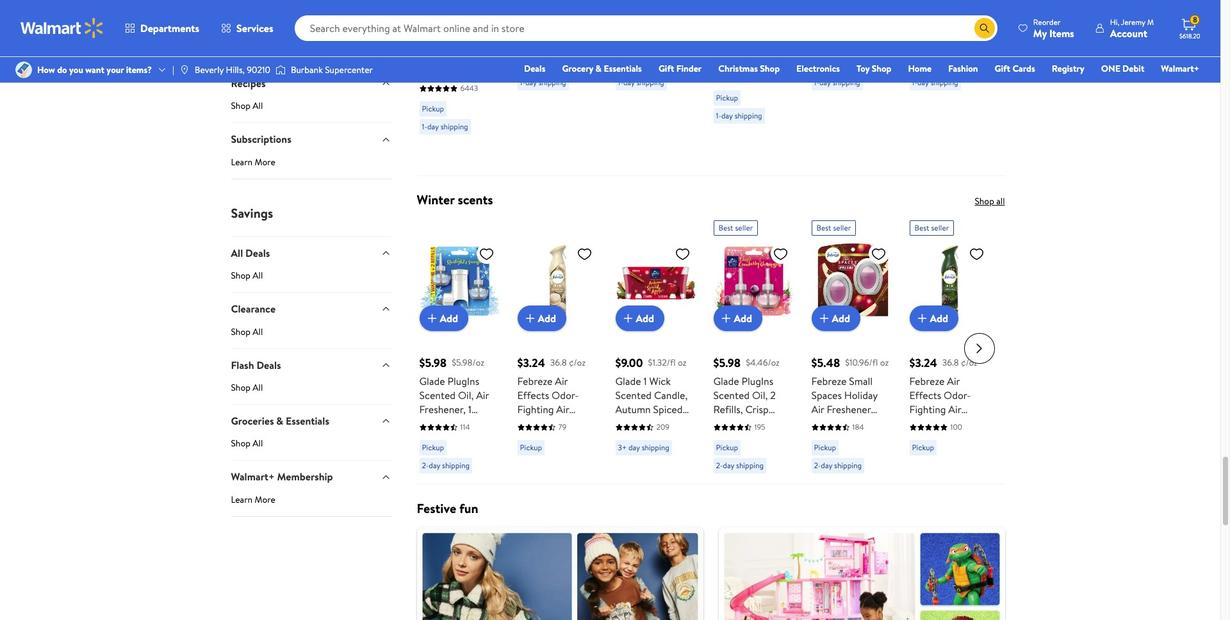 Task type: locate. For each thing, give the bounding box(es) containing it.
1 horizontal spatial winter
[[956, 417, 986, 431]]

24
[[752, 81, 763, 95], [444, 92, 455, 106]]

warmer
[[419, 417, 454, 431]]

24 down christmas shop link
[[752, 81, 763, 95]]

shop for groceries & essentials
[[231, 437, 250, 450]]

2 can from the left
[[946, 445, 964, 459]]

6443
[[460, 83, 478, 94]]

winter right spruce,
[[956, 417, 986, 431]]

2 learn from the top
[[231, 493, 253, 506]]

refills,
[[713, 402, 743, 417], [465, 417, 494, 431]]

glade inside the $5.98 $4.46/oz glade plugins scented oil, 2 refills, crisp cranberry champagne, 0.67oz each, 1.34 oz total
[[713, 374, 739, 388]]

odor- for fresh
[[552, 388, 579, 402]]

odor- inside $3.24 36.8 ¢/oz febreze air effects odor- fighting air freshener fresh baked vanilla, 8.8 oz. aerosol can
[[552, 388, 579, 402]]

febreze inside the $5.48 $10.96/fl oz febreze small spaces holiday air freshener apple cider scent, .25 fl oz each, pack of 2
[[811, 374, 847, 388]]

2 horizontal spatial 2
[[873, 445, 879, 459]]

0 vertical spatial winter
[[417, 191, 455, 208]]

reliever
[[539, 19, 574, 33]]

1 horizontal spatial freshener
[[827, 402, 871, 417]]

walmart image
[[21, 18, 104, 38]]

2-day shipping for $5.98
[[716, 460, 764, 471]]

festive
[[417, 500, 456, 517]]

1 can from the left
[[568, 445, 586, 459]]

1- down grocery & essentials
[[618, 77, 623, 88]]

2 2-day shipping from the left
[[716, 460, 764, 471]]

deals down 500
[[524, 62, 546, 75]]

febreze inside $3.24 36.8 ¢/oz febreze air effects odor- fighting air freshener winter spruce, 8.8 oz. aerosol can
[[909, 374, 945, 388]]

total
[[725, 459, 747, 473], [419, 473, 441, 487]]

refills, up 0.67
[[465, 417, 494, 431]]

1 horizontal spatial seller
[[833, 222, 851, 233]]

100
[[937, 33, 953, 47], [950, 422, 962, 433]]

2 right warmer
[[457, 417, 462, 431]]

product group containing equate nitrile exam gloves, one size fits most, 100 count
[[909, 0, 990, 171]]

scented inside $5.98 $5.98/oz glade plugins scented oil, air freshener, 1 warmer   2 refills, starlight & snowflakes, 0.67 oz each, 1.34 oz total
[[419, 388, 456, 402]]

2 more from the top
[[255, 493, 275, 506]]

2 best from the left
[[817, 222, 831, 233]]

best for $3.24
[[915, 222, 929, 233]]

0 horizontal spatial tylenol
[[419, 35, 451, 49]]

1 horizontal spatial options
[[713, 0, 745, 1]]

$4.97 inside the "options from $4.97 – $24.12"
[[768, 0, 788, 1]]

3 glade from the left
[[713, 374, 739, 388]]

count down electronics
[[811, 89, 839, 104]]

Search search field
[[294, 15, 997, 41]]

essentials for groceries & essentials
[[286, 414, 329, 428]]

2 scented from the left
[[615, 388, 652, 402]]

0 horizontal spatial plugins
[[448, 374, 479, 388]]

shop for clearance
[[231, 325, 250, 338]]

36.8 for winter
[[942, 356, 959, 369]]

seller
[[735, 222, 753, 233], [833, 222, 851, 233], [931, 222, 949, 233]]

0 horizontal spatial acetaminophen
[[419, 64, 489, 78]]

pickup up the 650
[[814, 59, 836, 70]]

3 shop all link from the top
[[231, 269, 391, 292]]

shop all link for flash deals
[[231, 381, 391, 404]]

2 horizontal spatial scented
[[713, 388, 750, 402]]

shop down joint
[[760, 62, 780, 75]]

184
[[852, 422, 864, 433]]

2 horizontal spatial best
[[915, 222, 929, 233]]

equate for 8hr
[[811, 0, 842, 5]]

Walmart Site-Wide search field
[[294, 15, 997, 41]]

add for $5.98 add to cart icon
[[734, 311, 752, 325]]

1 horizontal spatial oil,
[[752, 388, 768, 402]]

0 horizontal spatial odor-
[[552, 388, 579, 402]]

¢/oz for winter
[[961, 356, 978, 369]]

add
[[440, 311, 458, 325], [538, 311, 556, 325], [636, 311, 654, 325], [734, 311, 752, 325], [832, 311, 850, 325], [930, 311, 948, 325]]

2 seller from the left
[[833, 222, 851, 233]]

2 vertical spatial deals
[[257, 358, 281, 372]]

seller for $3.24
[[931, 222, 949, 233]]

oil, inside $5.98 $5.98/oz glade plugins scented oil, air freshener, 1 warmer   2 refills, starlight & snowflakes, 0.67 oz each, 1.34 oz total
[[458, 388, 474, 402]]

24 inside tylenol extra strength acetaminophen rapid release gels, 24 ct
[[444, 92, 455, 106]]

1- for equate acetaminophen 8hr arthritis pain relief extended- release caplets, 650 mg, 225 count
[[814, 77, 819, 88]]

5 shop all link from the top
[[231, 381, 391, 404]]

3 add to cart image from the left
[[621, 311, 636, 326]]

1 vertical spatial walmart+
[[231, 470, 275, 484]]

gift inside 'link'
[[995, 62, 1010, 75]]

next slide for product carousel list image for pickup
[[964, 0, 995, 18]]

count inside equate nitrile exam gloves, one size fits most, 100 count
[[955, 33, 983, 47]]

2 glade from the left
[[615, 374, 641, 388]]

glade inside $5.98 $5.98/oz glade plugins scented oil, air freshener, 1 warmer   2 refills, starlight & snowflakes, 0.67 oz each, 1.34 oz total
[[419, 374, 445, 388]]

shipping down gift finder link
[[637, 77, 664, 88]]

shop right toy
[[872, 62, 892, 75]]

from inside options from $4.97 – $22.97
[[452, 0, 472, 12]]

options
[[419, 0, 450, 12], [713, 0, 745, 1]]

3 2-day shipping from the left
[[814, 460, 862, 471]]

0 vertical spatial learn more link
[[231, 156, 391, 179]]

list
[[409, 527, 1013, 620]]

2 8.8 from the left
[[945, 431, 959, 445]]

all for clearance
[[253, 325, 263, 338]]

more down subscriptions
[[255, 156, 275, 168]]

2 learn more link from the top
[[231, 493, 391, 516]]

winter inside $3.24 36.8 ¢/oz febreze air effects odor- fighting air freshener winter spruce, 8.8 oz. aerosol can
[[956, 417, 986, 431]]

equate up one
[[909, 0, 940, 5]]

freshener inside $3.24 36.8 ¢/oz febreze air effects odor- fighting air freshener fresh baked vanilla, 8.8 oz. aerosol can
[[517, 417, 562, 431]]

shop
[[231, 44, 250, 56], [760, 62, 780, 75], [872, 62, 892, 75], [231, 100, 250, 112], [975, 195, 994, 208], [231, 269, 250, 282], [231, 325, 250, 338], [231, 381, 250, 394], [231, 437, 250, 450]]

pickup left pack
[[814, 442, 836, 453]]

add to favorites list, glade plugins scented oil, 2 refills, crisp cranberry champagne, 0.67oz each, 1.34 oz total image
[[773, 246, 788, 262]]

36.8 inside $3.24 36.8 ¢/oz febreze air effects odor- fighting air freshener fresh baked vanilla, 8.8 oz. aerosol can
[[550, 356, 567, 369]]

1- down christmas
[[716, 110, 721, 121]]

odor- inside $3.24 36.8 ¢/oz febreze air effects odor- fighting air freshener winter spruce, 8.8 oz. aerosol can
[[944, 388, 971, 402]]

4 shop all link from the top
[[231, 325, 391, 348]]

scented
[[419, 388, 456, 402], [615, 388, 652, 402], [713, 388, 750, 402]]

2 $5.98 from the left
[[713, 355, 741, 371]]

walmart+
[[1161, 62, 1199, 75], [231, 470, 275, 484]]

1 2-day shipping from the left
[[422, 460, 470, 471]]

2 shop all link from the top
[[231, 100, 391, 123]]

1 $3.24 from the left
[[517, 355, 545, 371]]

caplets, for extended-
[[848, 61, 884, 75]]

1 horizontal spatial best seller
[[817, 222, 851, 233]]

4 shop all from the top
[[231, 325, 263, 338]]

0 vertical spatial fl
[[679, 19, 685, 33]]

deals for all deals
[[245, 246, 270, 260]]

scented for refills,
[[713, 388, 750, 402]]

effects inside $3.24 36.8 ¢/oz febreze air effects odor- fighting air freshener winter spruce, 8.8 oz. aerosol can
[[909, 388, 941, 402]]

add to cart image
[[719, 311, 734, 326], [817, 311, 832, 326]]

from
[[452, 0, 472, 12], [747, 0, 766, 1]]

add button for the febreze small spaces holiday air freshener apple cider scent, .25 fl oz each, pack of 2 image
[[811, 306, 861, 331]]

caplets,
[[848, 61, 884, 75], [713, 81, 749, 95]]

2 $4.97 from the left
[[768, 0, 788, 1]]

1 horizontal spatial gift
[[995, 62, 1010, 75]]

febreze inside $3.24 36.8 ¢/oz febreze air effects odor- fighting air freshener fresh baked vanilla, 8.8 oz. aerosol can
[[517, 374, 553, 388]]

gloves,
[[936, 5, 968, 19]]

4302
[[656, 38, 674, 49]]

essentials inside grocery & essentials link
[[604, 62, 642, 75]]

$4.97
[[474, 0, 494, 12], [768, 0, 788, 1]]

fighting
[[517, 402, 554, 417], [909, 402, 946, 417]]

pickup down warmer
[[422, 442, 444, 453]]

all up 90210
[[253, 44, 263, 56]]

shop down recipes
[[231, 100, 250, 112]]

1 horizontal spatial $3.24
[[909, 355, 937, 371]]

count inside equate ibuprofen tablets, 200 mg, pain reliever and fever reducer, 500 count
[[538, 47, 565, 61]]

0 horizontal spatial freshener
[[517, 417, 562, 431]]

8 left hour
[[747, 24, 753, 38]]

grocery
[[562, 62, 593, 75]]

4 equate from the left
[[909, 0, 940, 5]]

options inside the "options from $4.97 – $24.12"
[[713, 0, 745, 1]]

0 horizontal spatial fl
[[679, 19, 685, 33]]

product group containing equate ibuprofen tablets, 200 mg, pain reliever and fever reducer, 500 count
[[517, 0, 597, 171]]

2 horizontal spatial 2-day shipping
[[814, 460, 862, 471]]

 image right 90210
[[275, 63, 286, 76]]

air
[[555, 374, 568, 388], [947, 374, 960, 388], [476, 388, 489, 402], [556, 402, 569, 417], [811, 402, 824, 417], [948, 402, 961, 417]]

1 horizontal spatial tylenol
[[713, 24, 745, 38]]

items
[[1049, 26, 1074, 40]]

1 febreze from the left
[[517, 374, 553, 388]]

from for extra
[[452, 0, 472, 12]]

gels,
[[419, 92, 441, 106]]

shop all for recipes
[[231, 100, 263, 112]]

1 vertical spatial next slide for product carousel list image
[[964, 333, 995, 364]]

fighting up baked at bottom
[[517, 402, 554, 417]]

2 add from the left
[[538, 311, 556, 325]]

equate for isopropyl
[[615, 0, 646, 5]]

1 shop all link from the top
[[231, 44, 391, 67]]

1 vertical spatial essentials
[[286, 414, 329, 428]]

0 horizontal spatial $5.98
[[419, 355, 447, 371]]

ibuprofen
[[551, 0, 594, 5]]

fl inside equate 91% isopropyl alcohol antiseptic, 32 fl oz
[[679, 19, 685, 33]]

learn more link down membership at the left bottom of the page
[[231, 493, 391, 516]]

services button
[[210, 13, 284, 44]]

3 shop all from the top
[[231, 269, 263, 282]]

0 horizontal spatial oil,
[[458, 388, 474, 402]]

0 horizontal spatial best
[[719, 222, 733, 233]]

1 vertical spatial winter
[[956, 417, 986, 431]]

0 vertical spatial mg,
[[574, 5, 590, 19]]

effects inside $3.24 36.8 ¢/oz febreze air effects odor- fighting air freshener fresh baked vanilla, 8.8 oz. aerosol can
[[517, 388, 549, 402]]

arthritis up 3950
[[834, 19, 871, 33]]

oz. right spruce,
[[961, 431, 973, 445]]

each, left pack
[[811, 445, 835, 459]]

2 ¢/oz from the left
[[961, 356, 978, 369]]

1-day shipping for equate 91% isopropyl alcohol antiseptic, 32 fl oz
[[618, 77, 664, 88]]

freshener
[[827, 402, 871, 417], [517, 417, 562, 431], [909, 417, 954, 431]]

1 shop all from the top
[[231, 44, 263, 56]]

0 horizontal spatial 36.8
[[550, 356, 567, 369]]

1 8.8 from the left
[[580, 431, 594, 445]]

1 vertical spatial arthritis
[[713, 38, 750, 52]]

tablets,
[[517, 5, 551, 19]]

2 2- from the left
[[716, 460, 723, 471]]

1
[[644, 374, 647, 388], [468, 402, 472, 417]]

add button for febreze air effects odor-fighting air freshener winter spruce, 8.8 oz. aerosol can image
[[909, 306, 959, 331]]

spaces
[[811, 388, 842, 402]]

$3.24 36.8 ¢/oz febreze air effects odor- fighting air freshener fresh baked vanilla, 8.8 oz. aerosol can
[[517, 355, 594, 459]]

shop all link
[[231, 44, 391, 67], [231, 100, 391, 123], [231, 269, 391, 292], [231, 325, 391, 348], [231, 381, 391, 404], [231, 437, 391, 460]]

1.34 down 114
[[458, 459, 475, 473]]

exam
[[909, 5, 934, 19]]

$3.24 inside $3.24 36.8 ¢/oz febreze air effects odor- fighting air freshener fresh baked vanilla, 8.8 oz. aerosol can
[[517, 355, 545, 371]]

next slide for product carousel list image
[[964, 0, 995, 18], [964, 333, 995, 364]]

1 up 114
[[468, 402, 472, 417]]

product group
[[419, 0, 499, 171], [517, 0, 597, 171], [615, 0, 695, 171], [713, 0, 794, 171], [811, 0, 892, 171], [909, 0, 990, 171], [419, 215, 499, 487], [517, 215, 597, 479], [615, 215, 695, 479], [713, 215, 794, 479], [811, 215, 892, 479], [909, 215, 990, 479]]

0 vertical spatial walmart+
[[1161, 62, 1199, 75]]

equate for tablets,
[[517, 0, 548, 5]]

best seller for $5.98
[[719, 222, 753, 233]]

mg, inside equate acetaminophen 8hr arthritis pain relief extended- release caplets, 650 mg, 225 count
[[831, 75, 848, 89]]

walmart+ for walmart+
[[1161, 62, 1199, 75]]

finder
[[676, 62, 702, 75]]

equate inside equate ibuprofen tablets, 200 mg, pain reliever and fever reducer, 500 count
[[517, 0, 548, 5]]

$4.97 inside options from $4.97 – $22.97
[[474, 0, 494, 12]]

1 glade from the left
[[419, 374, 445, 388]]

fighting inside $3.24 36.8 ¢/oz febreze air effects odor- fighting air freshener fresh baked vanilla, 8.8 oz. aerosol can
[[517, 402, 554, 417]]

3 seller from the left
[[931, 222, 949, 233]]

1 horizontal spatial best
[[817, 222, 831, 233]]

 image for beverly hills, 90210
[[179, 65, 190, 75]]

0 horizontal spatial add to cart image
[[719, 311, 734, 326]]

aerosol
[[532, 445, 566, 459], [909, 445, 944, 459]]

1 vertical spatial 100
[[950, 422, 962, 433]]

shop down groceries
[[231, 437, 250, 450]]

tylenol for tylenol extra strength acetaminophen rapid release gels, 24 ct
[[419, 35, 451, 49]]

0 horizontal spatial total
[[419, 473, 441, 487]]

1 odor- from the left
[[552, 388, 579, 402]]

2 vertical spatial 2
[[873, 445, 879, 459]]

1 vertical spatial deals
[[245, 246, 270, 260]]

learn
[[231, 156, 253, 168], [231, 493, 253, 506]]

aerosol down 79
[[532, 445, 566, 459]]

2 add to cart image from the left
[[522, 311, 538, 326]]

christmas
[[718, 62, 758, 75]]

glade
[[419, 374, 445, 388], [615, 374, 641, 388], [713, 374, 739, 388]]

2 plugins from the left
[[742, 374, 773, 388]]

2 $3.24 from the left
[[909, 355, 937, 371]]

1 horizontal spatial 1.34
[[770, 445, 787, 459]]

walmart+ inside "link"
[[1161, 62, 1199, 75]]

day down christmas
[[721, 110, 733, 121]]

2 aerosol from the left
[[909, 445, 944, 459]]

1 horizontal spatial acetaminophen
[[713, 66, 783, 81]]

plugins inside $5.98 $5.98/oz glade plugins scented oil, air freshener, 1 warmer   2 refills, starlight & snowflakes, 0.67 oz each, 1.34 oz total
[[448, 374, 479, 388]]

0 vertical spatial next slide for product carousel list image
[[964, 0, 995, 18]]

 image
[[15, 62, 32, 78]]

4 add button from the left
[[713, 306, 762, 331]]

reducer,
[[545, 33, 584, 47]]

add for add to cart image associated with $3.24
[[538, 311, 556, 325]]

all for all deals
[[253, 269, 263, 282]]

each, down starlight
[[432, 459, 456, 473]]

36.8 inside $3.24 36.8 ¢/oz febreze air effects odor- fighting air freshener winter spruce, 8.8 oz. aerosol can
[[942, 356, 959, 369]]

3 best from the left
[[915, 222, 929, 233]]

8.8
[[580, 431, 594, 445], [945, 431, 959, 445]]

more
[[255, 156, 275, 168], [255, 493, 275, 506]]

shop all link for groceries & essentials
[[231, 437, 391, 460]]

1 $4.97 from the left
[[474, 0, 494, 12]]

0 horizontal spatial 8.8
[[580, 431, 594, 445]]

$3.24 right $5.98/oz
[[517, 355, 545, 371]]

2 odor- from the left
[[944, 388, 971, 402]]

oz inside equate 91% isopropyl alcohol antiseptic, 32 fl oz
[[615, 33, 625, 47]]

learn more link for subscriptions
[[231, 156, 391, 179]]

febreze down the $5.48 on the bottom of the page
[[811, 374, 847, 388]]

2 best seller from the left
[[817, 222, 851, 233]]

oz. inside $3.24 36.8 ¢/oz febreze air effects odor- fighting air freshener winter spruce, 8.8 oz. aerosol can
[[961, 431, 973, 445]]

1 vertical spatial 1
[[468, 402, 472, 417]]

|
[[172, 63, 174, 76]]

0 horizontal spatial from
[[452, 0, 472, 12]]

product group containing $5.48
[[811, 215, 892, 479]]

– inside the "options from $4.97 – $24.12"
[[713, 1, 718, 14]]

oil, for 1
[[458, 388, 474, 402]]

all inside all deals dropdown button
[[231, 246, 243, 260]]

6 add button from the left
[[909, 306, 959, 331]]

equate inside equate nitrile exam gloves, one size fits most, 100 count
[[909, 0, 940, 5]]

2 fighting from the left
[[909, 402, 946, 417]]

$5.98 inside $5.98 $5.98/oz glade plugins scented oil, air freshener, 1 warmer   2 refills, starlight & snowflakes, 0.67 oz each, 1.34 oz total
[[419, 355, 447, 371]]

$4.97 up 'extra'
[[474, 0, 494, 12]]

equate up 8hr
[[811, 0, 842, 5]]

0 horizontal spatial refills,
[[465, 417, 494, 431]]

0 horizontal spatial 2
[[457, 417, 462, 431]]

subscriptions
[[231, 132, 291, 146]]

count inside 'tylenol 8 hour arthritis & joint pain acetaminophen caplets, 24 count'
[[766, 81, 794, 95]]

– for tylenol 8 hour arthritis & joint pain acetaminophen caplets, 24 count
[[713, 1, 718, 14]]

6 shop all link from the top
[[231, 437, 391, 460]]

reorder
[[1033, 16, 1061, 27]]

learn more
[[231, 156, 275, 168], [231, 493, 275, 506]]

options inside options from $4.97 – $22.97
[[419, 0, 450, 12]]

1-day shipping for equate ibuprofen tablets, 200 mg, pain reliever and fever reducer, 500 count
[[520, 77, 566, 88]]

3 equate from the left
[[811, 0, 842, 5]]

1 horizontal spatial mg,
[[831, 75, 848, 89]]

2 add to cart image from the left
[[817, 311, 832, 326]]

1 learn from the top
[[231, 156, 253, 168]]

2-day shipping for $5.48
[[814, 460, 862, 471]]

glade for freshener,
[[419, 374, 445, 388]]

2 shop all from the top
[[231, 100, 263, 112]]

learn more link
[[231, 156, 391, 179], [231, 493, 391, 516]]

scented up the cranberry
[[713, 388, 750, 402]]

all down the 'clearance'
[[253, 325, 263, 338]]

1 horizontal spatial scented
[[615, 388, 652, 402]]

0 horizontal spatial $3.24
[[517, 355, 545, 371]]

1.34 right each,
[[770, 445, 787, 459]]

1 vertical spatial release
[[447, 78, 481, 92]]

0 horizontal spatial ¢/oz
[[569, 356, 586, 369]]

scented inside the $5.98 $4.46/oz glade plugins scented oil, 2 refills, crisp cranberry champagne, 0.67oz each, 1.34 oz total
[[713, 388, 750, 402]]

plugins for 2
[[742, 374, 773, 388]]

oz down starlight
[[419, 459, 429, 473]]

¢/oz inside $3.24 36.8 ¢/oz febreze air effects odor- fighting air freshener fresh baked vanilla, 8.8 oz. aerosol can
[[569, 356, 586, 369]]

pain right finder
[[713, 52, 732, 66]]

1 ¢/oz from the left
[[569, 356, 586, 369]]

3 febreze from the left
[[909, 374, 945, 388]]

$4.46/oz
[[746, 356, 780, 369]]

tylenol inside tylenol extra strength acetaminophen rapid release gels, 24 ct
[[419, 35, 451, 49]]

pickup right of
[[912, 442, 934, 453]]

seller for $5.48
[[833, 222, 851, 233]]

1 vertical spatial learn
[[231, 493, 253, 506]]

all down flash deals on the left bottom of the page
[[253, 381, 263, 394]]

0 vertical spatial essentials
[[604, 62, 642, 75]]

plugins inside the $5.98 $4.46/oz glade plugins scented oil, 2 refills, crisp cranberry champagne, 0.67oz each, 1.34 oz total
[[742, 374, 773, 388]]

2 learn more from the top
[[231, 493, 275, 506]]

best up the glade plugins scented oil, 2 refills, crisp cranberry champagne, 0.67oz each, 1.34 oz total image
[[719, 222, 733, 233]]

shop all
[[975, 195, 1005, 208]]

essentials right groceries
[[286, 414, 329, 428]]

pain
[[517, 19, 536, 33], [811, 33, 830, 47], [713, 52, 732, 66]]

seller for $5.98
[[735, 222, 753, 233]]

essentials right grocery
[[604, 62, 642, 75]]

1 next slide for product carousel list image from the top
[[964, 0, 995, 18]]

6 add from the left
[[930, 311, 948, 325]]

oz down isopropyl
[[615, 33, 625, 47]]

1 gift from the left
[[659, 62, 674, 75]]

walmart+ inside dropdown button
[[231, 470, 275, 484]]

deals link
[[518, 62, 551, 76]]

& right groceries
[[276, 414, 283, 428]]

shop for flash deals
[[231, 381, 250, 394]]

3 best seller from the left
[[915, 222, 949, 233]]

0 horizontal spatial 2-day shipping
[[422, 460, 470, 471]]

all down savings on the left
[[231, 246, 243, 260]]

1 aerosol from the left
[[532, 445, 566, 459]]

gift left cards
[[995, 62, 1010, 75]]

2 inside $5.98 $5.98/oz glade plugins scented oil, air freshener, 1 warmer   2 refills, starlight & snowflakes, 0.67 oz each, 1.34 oz total
[[457, 417, 462, 431]]

1 fighting from the left
[[517, 402, 554, 417]]

one debit link
[[1095, 62, 1150, 76]]

add to favorites list, glade plugins scented oil, air freshener, 1 warmer   2 refills, starlight & snowflakes, 0.67 oz each, 1.34 oz total image
[[479, 246, 494, 262]]

3.4
[[679, 445, 692, 459]]

& for party & occasions
[[257, 20, 264, 34]]

shop all down services popup button
[[231, 44, 263, 56]]

shop up the hills,
[[231, 44, 250, 56]]

pain inside 'tylenol 8 hour arthritis & joint pain acetaminophen caplets, 24 count'
[[713, 52, 732, 66]]

pain inside equate ibuprofen tablets, 200 mg, pain reliever and fever reducer, 500 count
[[517, 19, 536, 33]]

0 horizontal spatial effects
[[517, 388, 549, 402]]

each,
[[811, 445, 835, 459], [432, 459, 456, 473]]

best up the febreze small spaces holiday air freshener apple cider scent, .25 fl oz each, pack of 2 image
[[817, 222, 831, 233]]

& right grocery
[[596, 62, 602, 75]]

0 horizontal spatial febreze
[[517, 374, 553, 388]]

equate up antiseptic,
[[615, 0, 646, 5]]

1 horizontal spatial odor-
[[944, 388, 971, 402]]

groceries
[[231, 414, 274, 428]]

count
[[955, 33, 983, 47], [538, 47, 565, 61], [766, 81, 794, 95], [811, 89, 839, 104]]

walmart+ left membership at the left bottom of the page
[[231, 470, 275, 484]]

& inside 'tylenol 8 hour arthritis & joint pain acetaminophen caplets, 24 count'
[[753, 38, 760, 52]]

$5.98 inside the $5.98 $4.46/oz glade plugins scented oil, 2 refills, crisp cranberry champagne, 0.67oz each, 1.34 oz total
[[713, 355, 741, 371]]

– inside options from $4.97 – $22.97
[[419, 12, 424, 25]]

add to favorites list, glade 1 wick scented candle, autumn spiced apple, fragrance infused with essential oils, 3.4 oz image
[[675, 246, 690, 262]]

0 horizontal spatial mg,
[[574, 5, 590, 19]]

pickup
[[520, 59, 542, 70], [618, 59, 640, 70], [814, 59, 836, 70], [912, 59, 934, 70], [716, 92, 738, 103], [422, 103, 444, 114], [422, 442, 444, 453], [520, 442, 542, 453], [716, 442, 738, 453], [814, 442, 836, 453], [912, 442, 934, 453]]

learn more link down subscriptions
[[231, 156, 391, 179]]

can inside $3.24 36.8 ¢/oz febreze air effects odor- fighting air freshener fresh baked vanilla, 8.8 oz. aerosol can
[[568, 445, 586, 459]]

100 inside equate nitrile exam gloves, one size fits most, 100 count
[[937, 33, 953, 47]]

1 horizontal spatial 8
[[1193, 14, 1197, 25]]

pickup down antiseptic,
[[618, 59, 640, 70]]

1 options from the left
[[419, 0, 450, 12]]

2 horizontal spatial 2-
[[814, 460, 821, 471]]

fl
[[679, 19, 685, 33], [857, 431, 863, 445]]

1 add button from the left
[[419, 306, 468, 331]]

best for $5.48
[[817, 222, 831, 233]]

product group containing equate acetaminophen 8hr arthritis pain relief extended- release caplets, 650 mg, 225 count
[[811, 0, 892, 171]]

5 shop all from the top
[[231, 381, 263, 394]]

$9.00 $1.32/fl oz glade 1 wick scented candle, autumn spiced apple, fragrance infused with essential oils, 3.4 oz
[[615, 355, 692, 473]]

how do you want your items?
[[37, 63, 152, 76]]

0 vertical spatial learn
[[231, 156, 253, 168]]

best
[[719, 222, 733, 233], [817, 222, 831, 233], [915, 222, 929, 233]]

1-day shipping down 1359
[[716, 110, 762, 121]]

500
[[517, 47, 535, 61]]

search icon image
[[980, 23, 990, 33]]

equate inside equate acetaminophen 8hr arthritis pain relief extended- release caplets, 650 mg, 225 count
[[811, 0, 842, 5]]

1 horizontal spatial aerosol
[[909, 445, 944, 459]]

febreze up baked at bottom
[[517, 374, 553, 388]]

count down christmas shop link
[[766, 81, 794, 95]]

0 horizontal spatial –
[[419, 12, 424, 25]]

shop all down the 'clearance'
[[231, 325, 263, 338]]

3 add button from the left
[[615, 306, 664, 331]]

1 horizontal spatial 24
[[752, 81, 763, 95]]

2 horizontal spatial seller
[[931, 222, 949, 233]]

list item
[[409, 527, 711, 620], [711, 527, 1013, 620]]

essentials inside groceries & essentials "dropdown button"
[[286, 414, 329, 428]]

oz inside the $5.98 $4.46/oz glade plugins scented oil, 2 refills, crisp cranberry champagne, 0.67oz each, 1.34 oz total
[[713, 459, 723, 473]]

from right $22.97 at the left top of page
[[452, 0, 472, 12]]

add to cart image for $3.24
[[522, 311, 538, 326]]

fighting inside $3.24 36.8 ¢/oz febreze air effects odor- fighting air freshener winter spruce, 8.8 oz. aerosol can
[[909, 402, 946, 417]]

2- inside product group
[[814, 460, 821, 471]]

add to cart image
[[424, 311, 440, 326], [522, 311, 538, 326], [621, 311, 636, 326], [915, 311, 930, 326]]

shop all for groceries & essentials
[[231, 437, 263, 450]]

oil, up 195 in the right of the page
[[752, 388, 768, 402]]

1 horizontal spatial can
[[946, 445, 964, 459]]

0 horizontal spatial oz.
[[517, 445, 529, 459]]

can down fresh
[[568, 445, 586, 459]]

oil, up 114
[[458, 388, 474, 402]]

1 best seller from the left
[[719, 222, 753, 233]]

best seller up febreze air effects odor-fighting air freshener winter spruce, 8.8 oz. aerosol can image
[[915, 222, 949, 233]]

0 vertical spatial 2
[[770, 388, 776, 402]]

5 add button from the left
[[811, 306, 861, 331]]

1 inside $5.98 $5.98/oz glade plugins scented oil, air freshener, 1 warmer   2 refills, starlight & snowflakes, 0.67 oz each, 1.34 oz total
[[468, 402, 472, 417]]

1 scented from the left
[[419, 388, 456, 402]]

gift for gift cards
[[995, 62, 1010, 75]]

$4.97 for tylenol extra strength acetaminophen rapid release gels, 24 ct
[[474, 0, 494, 12]]

1 horizontal spatial 2
[[770, 388, 776, 402]]

options for tylenol extra strength acetaminophen rapid release gels, 24 ct
[[419, 0, 450, 12]]

1 vertical spatial learn more link
[[231, 493, 391, 516]]

from right $24.12
[[747, 0, 766, 1]]

2 horizontal spatial glade
[[713, 374, 739, 388]]

2 horizontal spatial freshener
[[909, 417, 954, 431]]

2 horizontal spatial febreze
[[909, 374, 945, 388]]

1 horizontal spatial caplets,
[[848, 61, 884, 75]]

1 horizontal spatial fl
[[857, 431, 863, 445]]

2 effects from the left
[[909, 388, 941, 402]]

 image right the | on the top
[[179, 65, 190, 75]]

1 add to cart image from the left
[[719, 311, 734, 326]]

effects up baked at bottom
[[517, 388, 549, 402]]

1 from from the left
[[452, 0, 472, 12]]

2 from from the left
[[747, 0, 766, 1]]

1 best from the left
[[719, 222, 733, 233]]

total inside the $5.98 $4.46/oz glade plugins scented oil, 2 refills, crisp cranberry champagne, 0.67oz each, 1.34 oz total
[[725, 459, 747, 473]]

0 horizontal spatial $4.97
[[474, 0, 494, 12]]

1 seller from the left
[[735, 222, 753, 233]]

1 add from the left
[[440, 311, 458, 325]]

add to cart image for $5.98
[[719, 311, 734, 326]]

2- for $5.48
[[814, 460, 821, 471]]

apple
[[811, 417, 837, 431]]

shop inside christmas shop link
[[760, 62, 780, 75]]

2 equate from the left
[[615, 0, 646, 5]]

want
[[85, 63, 104, 76]]

cranberry
[[713, 417, 759, 431]]

5 add from the left
[[832, 311, 850, 325]]

oil, inside the $5.98 $4.46/oz glade plugins scented oil, 2 refills, crisp cranberry champagne, 0.67oz each, 1.34 oz total
[[752, 388, 768, 402]]

24 inside 'tylenol 8 hour arthritis & joint pain acetaminophen caplets, 24 count'
[[752, 81, 763, 95]]

¢/oz inside $3.24 36.8 ¢/oz febreze air effects odor- fighting air freshener winter spruce, 8.8 oz. aerosol can
[[961, 356, 978, 369]]

items?
[[126, 63, 152, 76]]

equate left 200
[[517, 0, 548, 5]]

2 horizontal spatial acetaminophen
[[811, 5, 881, 19]]

1 horizontal spatial  image
[[275, 63, 286, 76]]

6 shop all from the top
[[231, 437, 263, 450]]

1 add to cart image from the left
[[424, 311, 440, 326]]

1-day shipping for equate acetaminophen 8hr arthritis pain relief extended- release caplets, 650 mg, 225 count
[[814, 77, 860, 88]]

1- down deals link
[[520, 77, 525, 88]]

tylenol inside 'tylenol 8 hour arthritis & joint pain acetaminophen caplets, 24 count'
[[713, 24, 745, 38]]

all for recipes
[[253, 100, 263, 112]]

1 vertical spatial mg,
[[831, 75, 848, 89]]

0 horizontal spatial best seller
[[719, 222, 753, 233]]

1 horizontal spatial add to cart image
[[817, 311, 832, 326]]

2 febreze from the left
[[811, 374, 847, 388]]

gift for gift finder
[[659, 62, 674, 75]]

2 36.8 from the left
[[942, 356, 959, 369]]

learn down subscriptions
[[231, 156, 253, 168]]

fighting up spruce,
[[909, 402, 946, 417]]

1 learn more from the top
[[231, 156, 275, 168]]

$9.00
[[615, 355, 643, 371]]

1 more from the top
[[255, 156, 275, 168]]

shop all down recipes
[[231, 100, 263, 112]]

0 horizontal spatial 1
[[468, 402, 472, 417]]

glade for refills,
[[713, 374, 739, 388]]

pain left the relief in the right top of the page
[[811, 33, 830, 47]]

3 2- from the left
[[814, 460, 821, 471]]

1 horizontal spatial 2-
[[716, 460, 723, 471]]

shipping down deals link
[[539, 77, 566, 88]]

3 scented from the left
[[713, 388, 750, 402]]

1 equate from the left
[[517, 0, 548, 5]]

1 horizontal spatial 2-day shipping
[[716, 460, 764, 471]]

shop down flash
[[231, 381, 250, 394]]

all down all deals
[[253, 269, 263, 282]]

2 options from the left
[[713, 0, 745, 1]]

options from $4.97 – $22.97
[[419, 0, 494, 25]]

1 $5.98 from the left
[[419, 355, 447, 371]]

1 vertical spatial caplets,
[[713, 81, 749, 95]]

4 add from the left
[[734, 311, 752, 325]]

shop for party & occasions
[[231, 44, 250, 56]]

1 horizontal spatial ¢/oz
[[961, 356, 978, 369]]

membership
[[277, 470, 333, 484]]

odor- for winter
[[944, 388, 971, 402]]

1-day shipping down "gels,"
[[422, 121, 468, 132]]

1 learn more link from the top
[[231, 156, 391, 179]]

1 plugins from the left
[[448, 374, 479, 388]]

1.34 inside the $5.98 $4.46/oz glade plugins scented oil, 2 refills, crisp cranberry champagne, 0.67oz each, 1.34 oz total
[[770, 445, 787, 459]]

best seller up the febreze small spaces holiday air freshener apple cider scent, .25 fl oz each, pack of 2 image
[[817, 222, 851, 233]]

1 horizontal spatial $4.97
[[768, 0, 788, 1]]

count up deals link
[[538, 47, 565, 61]]

add to cart image for $9.00
[[621, 311, 636, 326]]

2 gift from the left
[[995, 62, 1010, 75]]

best for $5.98
[[719, 222, 733, 233]]

1 horizontal spatial 36.8
[[942, 356, 959, 369]]

0 vertical spatial caplets,
[[848, 61, 884, 75]]

add to cart image for $5.98
[[424, 311, 440, 326]]

can right spruce,
[[946, 445, 964, 459]]

arthritis for pain
[[713, 38, 750, 52]]

$5.98 $5.98/oz glade plugins scented oil, air freshener, 1 warmer   2 refills, starlight & snowflakes, 0.67 oz each, 1.34 oz total
[[419, 355, 494, 487]]

2 inside the $5.48 $10.96/fl oz febreze small spaces holiday air freshener apple cider scent, .25 fl oz each, pack of 2
[[873, 445, 879, 459]]

of
[[861, 445, 871, 459]]

2 oil, from the left
[[752, 388, 768, 402]]

arthritis inside equate acetaminophen 8hr arthritis pain relief extended- release caplets, 650 mg, 225 count
[[834, 19, 871, 33]]

0 horizontal spatial 1.34
[[458, 459, 475, 473]]

add button for febreze air effects odor-fighting air freshener fresh baked vanilla, 8.8 oz. aerosol can image
[[517, 306, 566, 331]]

isopropyl
[[615, 5, 656, 19]]

1 horizontal spatial essentials
[[604, 62, 642, 75]]

0 horizontal spatial pain
[[517, 19, 536, 33]]

best seller up the glade plugins scented oil, 2 refills, crisp cranberry champagne, 0.67oz each, 1.34 oz total image
[[719, 222, 753, 233]]

2 next slide for product carousel list image from the top
[[964, 333, 995, 364]]

0 vertical spatial learn more
[[231, 156, 275, 168]]

2 add button from the left
[[517, 306, 566, 331]]

equate for exam
[[909, 0, 940, 5]]

1 horizontal spatial each,
[[811, 445, 835, 459]]

essentials
[[604, 62, 642, 75], [286, 414, 329, 428]]

fragrance
[[646, 417, 691, 431]]

add for add to cart icon related to $5.48
[[832, 311, 850, 325]]

0 horizontal spatial seller
[[735, 222, 753, 233]]

my
[[1033, 26, 1047, 40]]

2 horizontal spatial best seller
[[915, 222, 949, 233]]

 image
[[275, 63, 286, 76], [179, 65, 190, 75]]

infused
[[615, 431, 648, 445]]

1 horizontal spatial walmart+
[[1161, 62, 1199, 75]]

24 left "ct"
[[444, 92, 455, 106]]

1 effects from the left
[[517, 388, 549, 402]]

arthritis inside 'tylenol 8 hour arthritis & joint pain acetaminophen caplets, 24 count'
[[713, 38, 750, 52]]

cards
[[1013, 62, 1035, 75]]

1 36.8 from the left
[[550, 356, 567, 369]]

day down electronics
[[819, 77, 831, 88]]

add for add to cart image associated with $5.98
[[440, 311, 458, 325]]

caplets, inside 'tylenol 8 hour arthritis & joint pain acetaminophen caplets, 24 count'
[[713, 81, 749, 95]]



Task type: describe. For each thing, give the bounding box(es) containing it.
$3.24 for winter
[[909, 355, 937, 371]]

air inside $5.98 $5.98/oz glade plugins scented oil, air freshener, 1 warmer   2 refills, starlight & snowflakes, 0.67 oz each, 1.34 oz total
[[476, 388, 489, 402]]

oils,
[[656, 445, 676, 459]]

best seller for $5.48
[[817, 222, 851, 233]]

glade 1 wick scented candle, autumn spiced apple, fragrance infused with essential oils, 3.4 oz image
[[615, 241, 695, 321]]

8.8 inside $3.24 36.8 ¢/oz febreze air effects odor- fighting air freshener winter spruce, 8.8 oz. aerosol can
[[945, 431, 959, 445]]

shop left all
[[975, 195, 994, 208]]

fighting for spruce,
[[909, 402, 946, 417]]

glade plugins scented oil, 2 refills, crisp cranberry champagne, 0.67oz each, 1.34 oz total image
[[713, 241, 794, 321]]

starlight
[[419, 431, 457, 445]]

learn for walmart+ membership
[[231, 493, 253, 506]]

refills, inside the $5.98 $4.46/oz glade plugins scented oil, 2 refills, crisp cranberry champagne, 0.67oz each, 1.34 oz total
[[713, 402, 743, 417]]

learn more for subscriptions
[[231, 156, 275, 168]]

product group containing tylenol extra strength acetaminophen rapid release gels, 24 ct
[[419, 0, 499, 171]]

aerosol inside $3.24 36.8 ¢/oz febreze air effects odor- fighting air freshener fresh baked vanilla, 8.8 oz. aerosol can
[[532, 445, 566, 459]]

¢/oz for fresh
[[569, 356, 586, 369]]

shipping down fashion
[[931, 77, 958, 88]]

acetaminophen inside equate acetaminophen 8hr arthritis pain relief extended- release caplets, 650 mg, 225 count
[[811, 5, 881, 19]]

1- for equate ibuprofen tablets, 200 mg, pain reliever and fever reducer, 500 count
[[520, 77, 525, 88]]

ct
[[458, 92, 469, 106]]

wick
[[649, 374, 671, 388]]

fashion link
[[943, 62, 984, 76]]

114
[[460, 422, 470, 433]]

8 inside 'tylenol 8 hour arthritis & joint pain acetaminophen caplets, 24 count'
[[747, 24, 753, 38]]

registry link
[[1046, 62, 1090, 76]]

day down deals link
[[525, 77, 537, 88]]

oil, for crisp
[[752, 388, 768, 402]]

count inside equate acetaminophen 8hr arthritis pain relief extended- release caplets, 650 mg, 225 count
[[811, 89, 839, 104]]

pickup down rapid
[[422, 103, 444, 114]]

shop all link for clearance
[[231, 325, 391, 348]]

$5.98 $4.46/oz glade plugins scented oil, 2 refills, crisp cranberry champagne, 0.67oz each, 1.34 oz total
[[713, 355, 787, 473]]

caplets, for pain
[[713, 81, 749, 95]]

scents
[[458, 191, 493, 208]]

all for party & occasions
[[253, 44, 263, 56]]

1- for equate nitrile exam gloves, one size fits most, 100 count
[[912, 77, 917, 88]]

shop all link for party & occasions
[[231, 44, 391, 67]]

91%
[[649, 0, 665, 5]]

each, inside the $5.48 $10.96/fl oz febreze small spaces holiday air freshener apple cider scent, .25 fl oz each, pack of 2
[[811, 445, 835, 459]]

with
[[650, 431, 669, 445]]

shipping down 209
[[642, 442, 669, 453]]

shop all link for all deals
[[231, 269, 391, 292]]

0 horizontal spatial winter
[[417, 191, 455, 208]]

pickup left vanilla,
[[520, 442, 542, 453]]

1.34 inside $5.98 $5.98/oz glade plugins scented oil, air freshener, 1 warmer   2 refills, starlight & snowflakes, 0.67 oz each, 1.34 oz total
[[458, 459, 475, 473]]

freshener for baked
[[517, 417, 562, 431]]

day down "gels,"
[[427, 121, 439, 132]]

glade plugins scented oil, air freshener, 1 warmer   2 refills, starlight & snowflakes, 0.67 oz each, 1.34 oz total image
[[419, 241, 499, 321]]

gift finder link
[[653, 62, 708, 76]]

209
[[656, 422, 669, 433]]

party
[[231, 20, 255, 34]]

gift finder
[[659, 62, 702, 75]]

beverly hills, 90210
[[195, 63, 270, 76]]

options for tylenol 8 hour arthritis & joint pain acetaminophen caplets, 24 count
[[713, 0, 745, 1]]

oz right snowflakes,
[[478, 459, 487, 473]]

freshener inside the $5.48 $10.96/fl oz febreze small spaces holiday air freshener apple cider scent, .25 fl oz each, pack of 2
[[827, 402, 871, 417]]

$5.48
[[811, 355, 840, 371]]

shop all for all deals
[[231, 269, 263, 282]]

from for 8
[[747, 0, 766, 1]]

glade inside '$9.00 $1.32/fl oz glade 1 wick scented candle, autumn spiced apple, fragrance infused with essential oils, 3.4 oz'
[[615, 374, 641, 388]]

shipping down toy
[[833, 77, 860, 88]]

groceries & essentials
[[231, 414, 329, 428]]

arthritis for extended-
[[834, 19, 871, 33]]

learn more for walmart+ membership
[[231, 493, 275, 506]]

walmart+ membership button
[[231, 460, 391, 493]]

add to cart image for $5.48
[[817, 311, 832, 326]]

release inside tylenol extra strength acetaminophen rapid release gels, 24 ct
[[447, 78, 481, 92]]

shipping down pack
[[834, 460, 862, 471]]

add to favorites list, febreze air effects odor-fighting air freshener winter spruce, 8.8 oz. aerosol can image
[[969, 246, 984, 262]]

acetaminophen inside 'tylenol 8 hour arthritis & joint pain acetaminophen caplets, 24 count'
[[713, 66, 783, 81]]

2 list item from the left
[[711, 527, 1013, 620]]

add to favorites list, febreze small spaces holiday air freshener apple cider scent, .25 fl oz each, pack of 2 image
[[871, 246, 886, 262]]

2 inside the $5.98 $4.46/oz glade plugins scented oil, 2 refills, crisp cranberry champagne, 0.67oz each, 1.34 oz total
[[770, 388, 776, 402]]

flash
[[231, 358, 254, 372]]

your
[[107, 63, 124, 76]]

one debit
[[1101, 62, 1145, 75]]

autumn
[[615, 402, 651, 417]]

$3.24 for fresh
[[517, 355, 545, 371]]

all for flash deals
[[253, 381, 263, 394]]

1 list item from the left
[[409, 527, 711, 620]]

departments button
[[114, 13, 210, 44]]

tylenol extra strength acetaminophen rapid release gels, 24 ct
[[419, 35, 489, 106]]

$1.32/fl
[[648, 356, 676, 369]]

shop all link for recipes
[[231, 100, 391, 123]]

account
[[1110, 26, 1148, 40]]

departments
[[140, 21, 199, 35]]

refills, inside $5.98 $5.98/oz glade plugins scented oil, air freshener, 1 warmer   2 refills, starlight & snowflakes, 0.67 oz each, 1.34 oz total
[[465, 417, 494, 431]]

day right 3+
[[629, 442, 640, 453]]

aerosol inside $3.24 36.8 ¢/oz febreze air effects odor- fighting air freshener winter spruce, 8.8 oz. aerosol can
[[909, 445, 944, 459]]

release inside equate acetaminophen 8hr arthritis pain relief extended- release caplets, 650 mg, 225 count
[[811, 61, 845, 75]]

& for grocery & essentials
[[596, 62, 602, 75]]

antiseptic,
[[615, 19, 663, 33]]

day down scent,
[[821, 460, 832, 471]]

oz right '$10.96/fl'
[[880, 356, 889, 369]]

nitrile
[[943, 0, 971, 5]]

fl inside the $5.48 $10.96/fl oz febreze small spaces holiday air freshener apple cider scent, .25 fl oz each, pack of 2
[[857, 431, 863, 445]]

product group containing $9.00
[[615, 215, 695, 479]]

$4.97 for tylenol 8 hour arthritis & joint pain acetaminophen caplets, 24 count
[[768, 0, 788, 1]]

essentials for grocery & essentials
[[604, 62, 642, 75]]

1-day shipping for equate nitrile exam gloves, one size fits most, 100 count
[[912, 77, 958, 88]]

candle,
[[654, 388, 688, 402]]

shop inside toy shop link
[[872, 62, 892, 75]]

36.8 for fresh
[[550, 356, 567, 369]]

372
[[950, 38, 963, 49]]

winter scents
[[417, 191, 493, 208]]

learn more link for walmart+ membership
[[231, 493, 391, 516]]

shop all for party & occasions
[[231, 44, 263, 56]]

clearance
[[231, 302, 276, 316]]

shop all link
[[975, 195, 1005, 208]]

febreze air effects odor-fighting air freshener winter spruce, 8.8 oz. aerosol can image
[[909, 241, 990, 321]]

pickup down christmas
[[716, 92, 738, 103]]

$5.98 for refills,
[[713, 355, 741, 371]]

size
[[931, 19, 949, 33]]

shipping down snowflakes,
[[442, 460, 470, 471]]

pickup down the cranberry
[[716, 442, 738, 453]]

equate nitrile exam gloves, one size fits most, 100 count
[[909, 0, 983, 47]]

supercenter
[[325, 63, 373, 76]]

total inside $5.98 $5.98/oz glade plugins scented oil, air freshener, 1 warmer   2 refills, starlight & snowflakes, 0.67 oz each, 1.34 oz total
[[419, 473, 441, 487]]

crisp
[[745, 402, 769, 417]]

extra
[[453, 35, 476, 49]]

plugins for air
[[448, 374, 479, 388]]

1 inside '$9.00 $1.32/fl oz glade 1 wick scented candle, autumn spiced apple, fragrance infused with essential oils, 3.4 oz'
[[644, 374, 647, 388]]

effects for fresh
[[517, 388, 549, 402]]

$3.24 36.8 ¢/oz febreze air effects odor- fighting air freshener winter spruce, 8.8 oz. aerosol can
[[909, 355, 986, 459]]

oz down 3+
[[615, 459, 625, 473]]

christmas shop link
[[713, 62, 786, 76]]

& inside $5.98 $5.98/oz glade plugins scented oil, air freshener, 1 warmer   2 refills, starlight & snowflakes, 0.67 oz each, 1.34 oz total
[[460, 431, 466, 445]]

add button for the 'glade 1 wick scented candle, autumn spiced apple, fragrance infused with essential oils, 3.4 oz' "image"
[[615, 306, 664, 331]]

1- down "gels,"
[[422, 121, 427, 132]]

fits
[[951, 19, 967, 33]]

equate ibuprofen tablets, 200 mg, pain reliever and fever reducer, 500 count
[[517, 0, 594, 61]]

shipping down 1359
[[735, 110, 762, 121]]

hi, jeremy m account
[[1110, 16, 1154, 40]]

deals for flash deals
[[257, 358, 281, 372]]

champagne,
[[713, 431, 769, 445]]

650
[[811, 75, 829, 89]]

each,
[[744, 445, 767, 459]]

200
[[553, 5, 571, 19]]

equate 91% isopropyl alcohol antiseptic, 32 fl oz
[[615, 0, 692, 47]]

walmart+ membership
[[231, 470, 333, 484]]

add for first add to cart image from the right
[[930, 311, 948, 325]]

shop all for flash deals
[[231, 381, 263, 394]]

$618.20
[[1180, 31, 1200, 40]]

195
[[754, 422, 765, 433]]

febreze for $3.24
[[909, 374, 945, 388]]

walmart+ link
[[1155, 62, 1205, 76]]

snowflakes,
[[419, 445, 471, 459]]

shop for recipes
[[231, 100, 250, 112]]

shop for all deals
[[231, 269, 250, 282]]

spiced
[[653, 402, 683, 417]]

all for groceries & essentials
[[253, 437, 263, 450]]

product group containing tylenol 8 hour arthritis & joint pain acetaminophen caplets, 24 count
[[713, 0, 794, 171]]

grocery & essentials link
[[556, 62, 648, 76]]

febreze small spaces holiday air freshener apple cider scent, .25 fl oz each, pack of 2 image
[[811, 241, 892, 321]]

– for tylenol extra strength acetaminophen rapid release gels, 24 ct
[[419, 12, 424, 25]]

8 $618.20
[[1180, 14, 1200, 40]]

equate acetaminophen 8hr arthritis pain relief extended- release caplets, 650 mg, 225 count
[[811, 0, 884, 104]]

day down 0.67oz at the bottom
[[723, 460, 734, 471]]

reorder my items
[[1033, 16, 1074, 40]]

0.67
[[473, 445, 492, 459]]

tylenol for tylenol 8 hour arthritis & joint pain acetaminophen caplets, 24 count
[[713, 24, 745, 38]]

2- for $5.98
[[716, 460, 723, 471]]

all deals
[[231, 246, 270, 260]]

8 inside 8 $618.20
[[1193, 14, 1197, 25]]

hi,
[[1110, 16, 1120, 27]]

add for $9.00's add to cart image
[[636, 311, 654, 325]]

best seller for $3.24
[[915, 222, 949, 233]]

product group containing equate 91% isopropyl alcohol antiseptic, 32 fl oz
[[615, 0, 695, 171]]

8.8 inside $3.24 36.8 ¢/oz febreze air effects odor- fighting air freshener fresh baked vanilla, 8.8 oz. aerosol can
[[580, 431, 594, 445]]

scented inside '$9.00 $1.32/fl oz glade 1 wick scented candle, autumn spiced apple, fragrance infused with essential oils, 3.4 oz'
[[615, 388, 652, 402]]

can inside $3.24 36.8 ¢/oz febreze air effects odor- fighting air freshener winter spruce, 8.8 oz. aerosol can
[[946, 445, 964, 459]]

cider
[[840, 417, 864, 431]]

add button for glade plugins scented oil, air freshener, 1 warmer   2 refills, starlight & snowflakes, 0.67 oz each, 1.34 oz total image
[[419, 306, 468, 331]]

more for walmart+ membership
[[255, 493, 275, 506]]

day down snowflakes,
[[429, 460, 440, 471]]

febreze for $5.48
[[811, 374, 847, 388]]

relief
[[833, 33, 858, 47]]

walmart+ for walmart+ membership
[[231, 470, 275, 484]]

$24.12
[[720, 1, 744, 14]]

gift cards
[[995, 62, 1035, 75]]

day down grocery & essentials link
[[623, 77, 635, 88]]

pain inside equate acetaminophen 8hr arthritis pain relief extended- release caplets, 650 mg, 225 count
[[811, 33, 830, 47]]

jeremy
[[1121, 16, 1145, 27]]

32
[[665, 19, 676, 33]]

pickup down 'fever'
[[520, 59, 542, 70]]

0 vertical spatial deals
[[524, 62, 546, 75]]

mg, inside equate ibuprofen tablets, 200 mg, pain reliever and fever reducer, 500 count
[[574, 5, 590, 19]]

day down home link
[[917, 77, 929, 88]]

1 2- from the left
[[422, 460, 429, 471]]

shipping down each,
[[736, 460, 764, 471]]

air inside the $5.48 $10.96/fl oz febreze small spaces holiday air freshener apple cider scent, .25 fl oz each, pack of 2
[[811, 402, 824, 417]]

oz. inside $3.24 36.8 ¢/oz febreze air effects odor- fighting air freshener fresh baked vanilla, 8.8 oz. aerosol can
[[517, 445, 529, 459]]

home link
[[902, 62, 937, 76]]

1- for equate 91% isopropyl alcohol antiseptic, 32 fl oz
[[618, 77, 623, 88]]

febreze air effects odor-fighting air freshener fresh baked vanilla, 8.8 oz. aerosol can image
[[517, 241, 597, 321]]

m
[[1147, 16, 1154, 27]]

oz right $1.32/fl
[[678, 356, 687, 369]]

hour
[[755, 24, 778, 38]]

add button for the glade plugins scented oil, 2 refills, crisp cranberry champagne, 0.67oz each, 1.34 oz total image
[[713, 306, 762, 331]]

next slide for product carousel list image for $5.98
[[964, 333, 995, 364]]

learn for subscriptions
[[231, 156, 253, 168]]

shipping down "ct"
[[441, 121, 468, 132]]

registry
[[1052, 62, 1085, 75]]

extended-
[[811, 47, 858, 61]]

all
[[996, 195, 1005, 208]]

oz right 184
[[866, 431, 876, 445]]

freshener for spruce,
[[909, 417, 954, 431]]

scented for freshener,
[[419, 388, 456, 402]]

shop all for clearance
[[231, 325, 263, 338]]

each, inside $5.98 $5.98/oz glade plugins scented oil, air freshener, 1 warmer   2 refills, starlight & snowflakes, 0.67 oz each, 1.34 oz total
[[432, 459, 456, 473]]

& for groceries & essentials
[[276, 414, 283, 428]]

party & occasions
[[231, 20, 312, 34]]

options from $4.97 – $24.12
[[713, 0, 788, 14]]

pickup down most,
[[912, 59, 934, 70]]

home
[[908, 62, 932, 75]]

add to favorites list, febreze air effects odor-fighting air freshener fresh baked vanilla, 8.8 oz. aerosol can image
[[577, 246, 592, 262]]

$5.98 for freshener,
[[419, 355, 447, 371]]

subscriptions button
[[231, 123, 391, 156]]

4 add to cart image from the left
[[915, 311, 930, 326]]

small
[[849, 374, 873, 388]]



Task type: vqa. For each thing, say whether or not it's contained in the screenshot.
febreze air effects odor-fighting air freshener winter spruce, 8.8 oz. aerosol can image ADD button
yes



